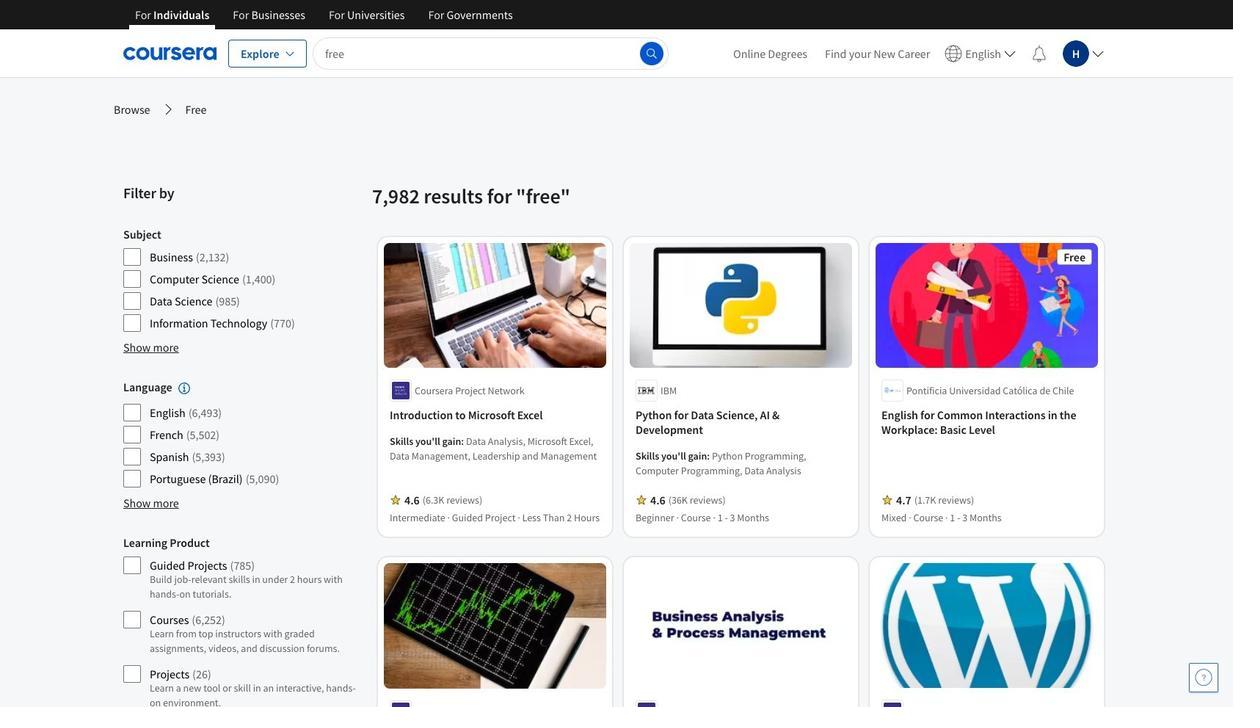 Task type: vqa. For each thing, say whether or not it's contained in the screenshot.
instructors
no



Task type: describe. For each thing, give the bounding box(es) containing it.
2 group from the top
[[123, 380, 363, 488]]



Task type: locate. For each thing, give the bounding box(es) containing it.
group
[[123, 227, 363, 333], [123, 380, 363, 488], [123, 535, 363, 707]]

1 vertical spatial group
[[123, 380, 363, 488]]

None search field
[[313, 37, 669, 69]]

coursera image
[[123, 41, 217, 65]]

banner navigation
[[123, 0, 525, 29]]

menu
[[725, 29, 1110, 77]]

3 group from the top
[[123, 535, 363, 707]]

0 vertical spatial group
[[123, 227, 363, 333]]

What do you want to learn? text field
[[313, 37, 669, 69]]

help center image
[[1195, 669, 1213, 687]]

information about this filter group image
[[178, 383, 190, 394]]

2 vertical spatial group
[[123, 535, 363, 707]]

1 group from the top
[[123, 227, 363, 333]]



